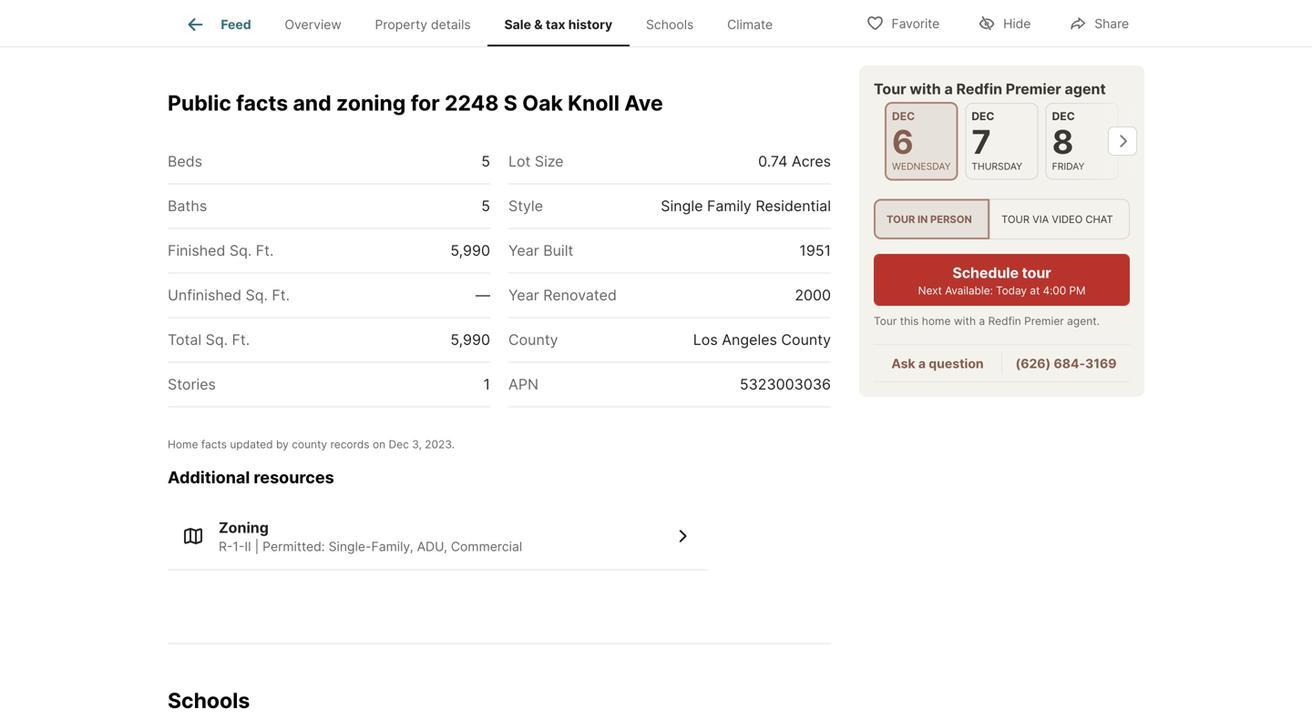 Task type: locate. For each thing, give the bounding box(es) containing it.
0 vertical spatial ft.
[[256, 242, 274, 260]]

with right home
[[954, 315, 976, 328]]

beds
[[168, 153, 202, 171]]

facts left and
[[236, 90, 288, 116]]

year for year renovated
[[508, 287, 539, 304]]

2 vertical spatial a
[[918, 356, 926, 372]]

0 vertical spatial year
[[508, 242, 539, 260]]

property details
[[375, 17, 471, 32]]

ask a question link
[[891, 356, 984, 372]]

dec left 3,
[[389, 438, 409, 452]]

0 horizontal spatial facts
[[201, 438, 227, 452]]

wednesday
[[892, 161, 951, 172]]

1 horizontal spatial with
[[954, 315, 976, 328]]

0 vertical spatial with
[[910, 80, 941, 98]]

tour up 6
[[874, 80, 906, 98]]

a down "available:"
[[979, 315, 985, 328]]

tour left 'via'
[[1001, 213, 1030, 225]]

0 vertical spatial 5
[[481, 153, 490, 171]]

sq. for unfinished
[[246, 287, 268, 304]]

tour
[[874, 80, 906, 98], [887, 213, 915, 225], [1001, 213, 1030, 225], [874, 315, 897, 328]]

facts for updated
[[201, 438, 227, 452]]

1 vertical spatial 5,990
[[450, 331, 490, 349]]

with up dec 6 wednesday
[[910, 80, 941, 98]]

2 vertical spatial sq.
[[206, 331, 228, 349]]

feed
[[221, 17, 251, 32]]

a right ask
[[918, 356, 926, 372]]

premier down 'at'
[[1024, 315, 1064, 328]]

1 vertical spatial facts
[[201, 438, 227, 452]]

a up dec 6 wednesday
[[944, 80, 953, 98]]

style
[[508, 197, 543, 215]]

(626)
[[1015, 356, 1051, 372]]

5,990 up —
[[450, 242, 490, 260]]

2 5,990 from the top
[[450, 331, 490, 349]]

5,990 for total sq. ft.
[[450, 331, 490, 349]]

dec inside dec 8 friday
[[1052, 110, 1075, 123]]

5 left style
[[481, 197, 490, 215]]

5,990
[[450, 242, 490, 260], [450, 331, 490, 349]]

updated
[[230, 438, 273, 452]]

los
[[693, 331, 718, 349]]

—
[[476, 287, 490, 304]]

dec inside dec 7 thursday
[[972, 110, 994, 123]]

sale
[[504, 17, 531, 32]]

1 year from the top
[[508, 242, 539, 260]]

tour left "in"
[[887, 213, 915, 225]]

a
[[944, 80, 953, 98], [979, 315, 985, 328], [918, 356, 926, 372]]

facts right the home
[[201, 438, 227, 452]]

tour left this
[[874, 315, 897, 328]]

1 5 from the top
[[481, 153, 490, 171]]

dec inside dec 6 wednesday
[[892, 110, 915, 123]]

county up apn
[[508, 331, 558, 349]]

5 left lot
[[481, 153, 490, 171]]

unfinished sq. ft.
[[168, 287, 290, 304]]

dec for 6
[[892, 110, 915, 123]]

with
[[910, 80, 941, 98], [954, 315, 976, 328]]

1 vertical spatial a
[[979, 315, 985, 328]]

1 vertical spatial year
[[508, 287, 539, 304]]

ft. down "unfinished sq. ft." on the top left of the page
[[232, 331, 250, 349]]

family,
[[371, 540, 413, 555]]

2 year from the top
[[508, 287, 539, 304]]

dec down tour with a redfin premier agent
[[972, 110, 994, 123]]

0.74
[[758, 153, 788, 171]]

premier left agent
[[1006, 80, 1061, 98]]

favorite button
[[851, 4, 955, 41]]

684-
[[1054, 356, 1085, 372]]

redfin up 7
[[956, 80, 1002, 98]]

&
[[534, 17, 543, 32]]

single family residential
[[661, 197, 831, 215]]

single-
[[329, 540, 371, 555]]

1 vertical spatial ft.
[[272, 287, 290, 304]]

1 vertical spatial sq.
[[246, 287, 268, 304]]

0 vertical spatial 5,990
[[450, 242, 490, 260]]

0 vertical spatial facts
[[236, 90, 288, 116]]

and
[[293, 90, 331, 116]]

dec down agent
[[1052, 110, 1075, 123]]

0 vertical spatial a
[[944, 80, 953, 98]]

person
[[930, 213, 972, 225]]

tour with a redfin premier agent
[[874, 80, 1106, 98]]

facts for and
[[236, 90, 288, 116]]

additional
[[168, 468, 250, 488]]

built
[[543, 242, 573, 260]]

r-
[[219, 540, 233, 555]]

this
[[900, 315, 919, 328]]

dec up wednesday
[[892, 110, 915, 123]]

premier
[[1006, 80, 1061, 98], [1024, 315, 1064, 328]]

county
[[508, 331, 558, 349], [781, 331, 831, 349]]

details
[[431, 17, 471, 32]]

1951
[[799, 242, 831, 260]]

tab list
[[168, 0, 804, 46]]

video
[[1052, 213, 1083, 225]]

year right —
[[508, 287, 539, 304]]

sq. right unfinished
[[246, 287, 268, 304]]

1 5,990 from the top
[[450, 242, 490, 260]]

zoning r-1-ii | permitted: single-family, adu, commercial
[[219, 520, 522, 555]]

0 horizontal spatial a
[[918, 356, 926, 372]]

home
[[168, 438, 198, 452]]

7
[[972, 122, 991, 162]]

sq. for total
[[206, 331, 228, 349]]

redfin down today at right top
[[988, 315, 1021, 328]]

(626) 684-3169 link
[[1015, 356, 1117, 372]]

1 horizontal spatial county
[[781, 331, 831, 349]]

redfin
[[956, 80, 1002, 98], [988, 315, 1021, 328]]

size
[[535, 153, 564, 171]]

overview tab
[[268, 3, 358, 46]]

thursday
[[972, 161, 1022, 172]]

1 vertical spatial 5
[[481, 197, 490, 215]]

sq. right finished
[[230, 242, 252, 260]]

single
[[661, 197, 703, 215]]

2 vertical spatial ft.
[[232, 331, 250, 349]]

s
[[504, 90, 517, 116]]

6
[[892, 122, 914, 162]]

tax
[[546, 17, 565, 32]]

1 vertical spatial with
[[954, 315, 976, 328]]

2000
[[795, 287, 831, 304]]

share button
[[1054, 4, 1144, 41]]

sq.
[[230, 242, 252, 260], [246, 287, 268, 304], [206, 331, 228, 349]]

ft. down finished sq. ft. at the top left
[[272, 287, 290, 304]]

5,990 down —
[[450, 331, 490, 349]]

0 vertical spatial redfin
[[956, 80, 1002, 98]]

2 5 from the top
[[481, 197, 490, 215]]

sq. right total
[[206, 331, 228, 349]]

public facts and zoning for 2248 s oak knoll ave
[[168, 90, 663, 116]]

year left built
[[508, 242, 539, 260]]

dec for 8
[[1052, 110, 1075, 123]]

los angeles county
[[693, 331, 831, 349]]

1 horizontal spatial facts
[[236, 90, 288, 116]]

None button
[[885, 102, 958, 181], [965, 103, 1038, 180], [1046, 103, 1119, 180], [885, 102, 958, 181], [965, 103, 1038, 180], [1046, 103, 1119, 180]]

zoning
[[219, 520, 269, 537]]

facts
[[236, 90, 288, 116], [201, 438, 227, 452]]

0 horizontal spatial county
[[508, 331, 558, 349]]

county down 2000 at the top of the page
[[781, 331, 831, 349]]

2023
[[425, 438, 452, 452]]

list box
[[874, 199, 1130, 240]]

ft.
[[256, 242, 274, 260], [272, 287, 290, 304], [232, 331, 250, 349]]

feed link
[[184, 14, 251, 36]]

year renovated
[[508, 287, 617, 304]]

angeles
[[722, 331, 777, 349]]

ft. up "unfinished sq. ft." on the top left of the page
[[256, 242, 274, 260]]

year
[[508, 242, 539, 260], [508, 287, 539, 304]]

ft. for unfinished sq. ft.
[[272, 287, 290, 304]]

stories
[[168, 376, 216, 394]]

5323003036
[[740, 376, 831, 394]]

0 vertical spatial sq.
[[230, 242, 252, 260]]



Task type: describe. For each thing, give the bounding box(es) containing it.
share
[[1095, 16, 1129, 31]]

ii
[[244, 540, 251, 555]]

at
[[1030, 284, 1040, 298]]

finished
[[168, 242, 225, 260]]

climate
[[727, 17, 773, 32]]

renovated
[[543, 287, 617, 304]]

ask a question
[[891, 356, 984, 372]]

sq. for finished
[[230, 242, 252, 260]]

8
[[1052, 122, 1074, 162]]

1 county from the left
[[508, 331, 558, 349]]

pm
[[1069, 284, 1086, 298]]

by
[[276, 438, 289, 452]]

adu,
[[417, 540, 447, 555]]

additional resources
[[168, 468, 334, 488]]

0 vertical spatial premier
[[1006, 80, 1061, 98]]

lot size
[[508, 153, 564, 171]]

tour in person
[[887, 213, 972, 225]]

unfinished
[[168, 287, 241, 304]]

total sq. ft.
[[168, 331, 250, 349]]

ask
[[891, 356, 915, 372]]

total
[[168, 331, 202, 349]]

5 for baths
[[481, 197, 490, 215]]

next
[[918, 284, 942, 298]]

schools
[[646, 17, 694, 32]]

tour for tour this home with a redfin premier agent.
[[874, 315, 897, 328]]

tab list containing feed
[[168, 0, 804, 46]]

tour for tour with a redfin premier agent
[[874, 80, 906, 98]]

3169
[[1085, 356, 1117, 372]]

1 vertical spatial redfin
[[988, 315, 1021, 328]]

next image
[[1108, 127, 1137, 156]]

baths
[[168, 197, 207, 215]]

permitted:
[[263, 540, 325, 555]]

home
[[922, 315, 951, 328]]

overview
[[285, 17, 341, 32]]

climate tab
[[710, 3, 790, 46]]

acres
[[792, 153, 831, 171]]

tour for tour via video chat
[[1001, 213, 1030, 225]]

apn
[[508, 376, 539, 394]]

via
[[1032, 213, 1049, 225]]

dec for 7
[[972, 110, 994, 123]]

property details tab
[[358, 3, 488, 46]]

tour this home with a redfin premier agent.
[[874, 315, 1100, 328]]

4:00
[[1043, 284, 1066, 298]]

1 horizontal spatial a
[[944, 80, 953, 98]]

home facts updated by county records on dec 3, 2023 .
[[168, 438, 455, 452]]

finished sq. ft.
[[168, 242, 274, 260]]

available:
[[945, 284, 993, 298]]

1-
[[233, 540, 244, 555]]

0 horizontal spatial with
[[910, 80, 941, 98]]

list box containing tour in person
[[874, 199, 1130, 240]]

resources
[[254, 468, 334, 488]]

sale & tax history tab
[[488, 3, 629, 46]]

family
[[707, 197, 752, 215]]

.
[[452, 438, 455, 452]]

dec 7 thursday
[[972, 110, 1022, 172]]

commercial
[[451, 540, 522, 555]]

residential
[[756, 197, 831, 215]]

sale & tax history
[[504, 17, 613, 32]]

year for year built
[[508, 242, 539, 260]]

question
[[929, 356, 984, 372]]

1 vertical spatial premier
[[1024, 315, 1064, 328]]

for
[[411, 90, 440, 116]]

(626) 684-3169
[[1015, 356, 1117, 372]]

tour for tour in person
[[887, 213, 915, 225]]

tour
[[1022, 264, 1051, 282]]

oak
[[522, 90, 563, 116]]

lot
[[508, 153, 531, 171]]

chat
[[1085, 213, 1113, 225]]

5,990 for finished sq. ft.
[[450, 242, 490, 260]]

today
[[996, 284, 1027, 298]]

agent
[[1065, 80, 1106, 98]]

hide button
[[962, 4, 1046, 41]]

favorite
[[892, 16, 940, 31]]

agent.
[[1067, 315, 1100, 328]]

2248
[[445, 90, 499, 116]]

2 horizontal spatial a
[[979, 315, 985, 328]]

2 county from the left
[[781, 331, 831, 349]]

schools tab
[[629, 3, 710, 46]]

5 for beds
[[481, 153, 490, 171]]

|
[[255, 540, 259, 555]]

ft. for finished sq. ft.
[[256, 242, 274, 260]]

public
[[168, 90, 231, 116]]

schedule tour next available: today at 4:00 pm
[[918, 264, 1086, 298]]

dec 6 wednesday
[[892, 110, 951, 172]]

history
[[568, 17, 613, 32]]

tour via video chat
[[1001, 213, 1113, 225]]

year built
[[508, 242, 573, 260]]

friday
[[1052, 161, 1085, 172]]

property
[[375, 17, 427, 32]]

0.74 acres
[[758, 153, 831, 171]]

zoning
[[336, 90, 406, 116]]

records
[[330, 438, 370, 452]]

1
[[483, 376, 490, 394]]

knoll
[[568, 90, 620, 116]]

dec 8 friday
[[1052, 110, 1085, 172]]

ft. for total sq. ft.
[[232, 331, 250, 349]]

ave
[[624, 90, 663, 116]]



Task type: vqa. For each thing, say whether or not it's contained in the screenshot.


